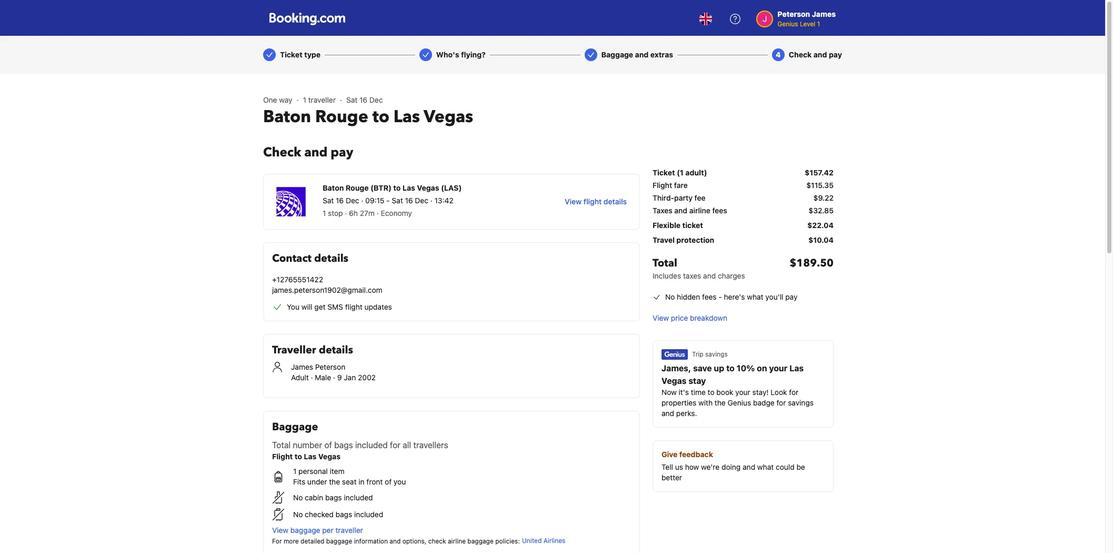 Task type: locate. For each thing, give the bounding box(es) containing it.
0 vertical spatial ticket
[[280, 50, 303, 59]]

view for view price breakdown
[[653, 313, 670, 322]]

row containing total
[[653, 248, 834, 285]]

fees
[[713, 206, 728, 215], [703, 292, 717, 301]]

1 vertical spatial details
[[314, 251, 349, 265]]

1 horizontal spatial baggage
[[602, 50, 634, 59]]

4 row from the top
[[653, 205, 834, 218]]

flying?
[[461, 50, 486, 59]]

2 vertical spatial included
[[354, 510, 384, 519]]

row containing travel protection
[[653, 233, 834, 248]]

peterson up male
[[315, 362, 346, 371]]

for left all
[[390, 440, 401, 450]]

genius left level
[[778, 20, 799, 28]]

you'll
[[766, 292, 784, 301]]

1 vertical spatial bags
[[325, 493, 342, 502]]

baggage and extras
[[602, 50, 674, 59]]

0 vertical spatial pay
[[830, 50, 843, 59]]

0 vertical spatial total
[[653, 256, 678, 270]]

the
[[715, 398, 726, 407], [329, 477, 340, 486]]

details up +12765551422 james.peterson1902@gmail.com
[[314, 251, 349, 265]]

0 vertical spatial baton
[[263, 105, 311, 129]]

1 vertical spatial check
[[263, 144, 301, 161]]

ticket up flight fare
[[653, 168, 676, 177]]

0 horizontal spatial check
[[263, 144, 301, 161]]

details up james peterson adult · male · 9 jan 2002
[[319, 343, 353, 357]]

total
[[653, 256, 678, 270], [272, 440, 291, 450]]

- right 09:15
[[387, 196, 390, 205]]

1 vertical spatial flight
[[272, 452, 293, 461]]

your
[[770, 363, 788, 373], [736, 388, 751, 397]]

check and pay
[[789, 50, 843, 59], [263, 144, 354, 161]]

1 vertical spatial flight
[[345, 302, 363, 311]]

you
[[394, 477, 406, 486]]

travellers
[[414, 440, 449, 450]]

·
[[297, 95, 299, 104], [340, 95, 342, 104], [361, 196, 364, 205], [431, 196, 433, 205], [345, 209, 347, 218], [377, 209, 379, 218], [311, 373, 313, 382], [333, 373, 335, 382]]

flight to las vegas
[[272, 452, 341, 461]]

0 vertical spatial view
[[565, 197, 582, 206]]

what left could on the bottom right of page
[[758, 462, 774, 471]]

0 horizontal spatial ticket
[[280, 50, 303, 59]]

view inside button
[[565, 197, 582, 206]]

1 up fits
[[293, 467, 297, 476]]

of
[[325, 440, 332, 450], [385, 477, 392, 486]]

1 right level
[[818, 20, 821, 28]]

1 vertical spatial view
[[653, 313, 670, 322]]

book
[[717, 388, 734, 397]]

baggage up number
[[272, 420, 318, 434]]

0 horizontal spatial savings
[[706, 350, 728, 358]]

traveller down no checked bags included
[[336, 526, 363, 535]]

0 vertical spatial no
[[666, 292, 675, 301]]

detailed
[[301, 537, 325, 545]]

give
[[662, 450, 678, 459]]

of left you
[[385, 477, 392, 486]]

2 horizontal spatial 16
[[405, 196, 413, 205]]

1 vertical spatial no
[[293, 493, 303, 502]]

james up level
[[813, 9, 836, 18]]

0 horizontal spatial the
[[329, 477, 340, 486]]

included left all
[[355, 440, 388, 450]]

0 horizontal spatial peterson
[[315, 362, 346, 371]]

savings up up
[[706, 350, 728, 358]]

$115.35
[[807, 181, 834, 190]]

$9.22 cell
[[814, 193, 834, 203]]

2 vertical spatial view
[[272, 526, 289, 535]]

0 vertical spatial your
[[770, 363, 788, 373]]

7 row from the top
[[653, 248, 834, 285]]

$32.85 cell
[[809, 205, 834, 216]]

1 vertical spatial james
[[291, 362, 313, 371]]

details inside button
[[604, 197, 627, 206]]

2 vertical spatial bags
[[336, 510, 352, 519]]

6h
[[349, 209, 358, 218]]

details for traveller details
[[319, 343, 353, 357]]

details for contact details
[[314, 251, 349, 265]]

total left number
[[272, 440, 291, 450]]

row containing flexible ticket
[[653, 218, 834, 233]]

flexible
[[653, 221, 681, 230]]

bags up item
[[335, 440, 353, 450]]

0 horizontal spatial total
[[272, 440, 291, 450]]

1 inside 1 personal item fits under the seat in front of you
[[293, 467, 297, 476]]

1 horizontal spatial ticket
[[653, 168, 676, 177]]

0 horizontal spatial dec
[[346, 196, 359, 205]]

2 vertical spatial no
[[293, 510, 303, 519]]

1 vertical spatial pay
[[331, 144, 354, 161]]

to
[[373, 105, 390, 129], [394, 183, 401, 192], [727, 363, 735, 373], [708, 388, 715, 397], [295, 452, 302, 461]]

the inside james, save up to 10% on your las vegas stay now it's time to book your stay! look for properties with the genius badge for savings and perks.
[[715, 398, 726, 407]]

$9.22
[[814, 193, 834, 202]]

all
[[403, 440, 411, 450]]

booking.com logo image
[[270, 12, 346, 25], [270, 12, 346, 25]]

2 horizontal spatial for
[[790, 388, 799, 397]]

trip savings
[[693, 350, 728, 358]]

1 horizontal spatial your
[[770, 363, 788, 373]]

type
[[304, 50, 321, 59]]

peterson inside james peterson adult · male · 9 jan 2002
[[315, 362, 346, 371]]

0 vertical spatial james
[[813, 9, 836, 18]]

savings
[[706, 350, 728, 358], [789, 398, 814, 407]]

0 vertical spatial flight
[[653, 181, 673, 190]]

baggage left extras
[[602, 50, 634, 59]]

$157.42 cell
[[805, 167, 834, 178]]

1 left stop
[[323, 209, 326, 218]]

1 vertical spatial baton
[[323, 183, 344, 192]]

pay down one way · 1 traveller · sat 16 dec baton rouge to las vegas
[[331, 144, 354, 161]]

2 horizontal spatial baggage
[[468, 537, 494, 545]]

rouge inside baton rouge (btr) to las vegas (las) sat 16 dec · 09:15 - sat 16 dec · 13:42 1 stop · 6h 27m · economy
[[346, 183, 369, 192]]

table
[[653, 165, 834, 285]]

9
[[337, 373, 342, 382]]

and inside for more detailed baggage information and options, check airline baggage policies: united airlines
[[390, 537, 401, 545]]

third-party fee cell
[[653, 193, 706, 203]]

5 row from the top
[[653, 218, 834, 233]]

row containing ticket (1 adult)
[[653, 165, 834, 180]]

will
[[302, 302, 313, 311]]

savings right "badge"
[[789, 398, 814, 407]]

airline down view baggage per traveller link
[[448, 537, 466, 545]]

baggage up detailed
[[291, 526, 321, 535]]

baton inside baton rouge (btr) to las vegas (las) sat 16 dec · 09:15 - sat 16 dec · 13:42 1 stop · 6h 27m · economy
[[323, 183, 344, 192]]

0 vertical spatial fees
[[713, 206, 728, 215]]

fees up protection
[[713, 206, 728, 215]]

1 horizontal spatial check
[[789, 50, 812, 59]]

- left "here's"
[[719, 292, 723, 301]]

$189.50 cell
[[790, 256, 834, 281]]

updates
[[365, 302, 392, 311]]

included for no cabin bags included
[[344, 493, 373, 502]]

(btr)
[[371, 183, 392, 192]]

1 horizontal spatial genius
[[778, 20, 799, 28]]

las
[[394, 105, 420, 129], [403, 183, 416, 192], [790, 363, 804, 373], [304, 452, 317, 461]]

traveller inside one way · 1 traveller · sat 16 dec baton rouge to las vegas
[[308, 95, 336, 104]]

peterson up level
[[778, 9, 811, 18]]

peterson inside peterson james genius level 1
[[778, 9, 811, 18]]

check and pay up united airlines image
[[263, 144, 354, 161]]

front
[[367, 477, 383, 486]]

0 vertical spatial traveller
[[308, 95, 336, 104]]

vegas
[[424, 105, 474, 129], [417, 183, 440, 192], [662, 376, 687, 386], [319, 452, 341, 461]]

view flight details
[[565, 197, 627, 206]]

0 vertical spatial airline
[[690, 206, 711, 215]]

0 horizontal spatial 16
[[336, 196, 344, 205]]

airline inside for more detailed baggage information and options, check airline baggage policies: united airlines
[[448, 537, 466, 545]]

details left taxes
[[604, 197, 627, 206]]

united airlines link
[[522, 537, 566, 545]]

1 vertical spatial rouge
[[346, 183, 369, 192]]

1 vertical spatial fees
[[703, 292, 717, 301]]

1 horizontal spatial baton
[[323, 183, 344, 192]]

1 horizontal spatial flight
[[653, 181, 673, 190]]

baton
[[263, 105, 311, 129], [323, 183, 344, 192]]

details
[[604, 197, 627, 206], [314, 251, 349, 265], [319, 343, 353, 357]]

1 vertical spatial peterson
[[315, 362, 346, 371]]

here's
[[725, 292, 746, 301]]

pay right you'll
[[786, 292, 798, 301]]

for down look
[[777, 398, 787, 407]]

0 horizontal spatial airline
[[448, 537, 466, 545]]

ticket for ticket (1 adult)
[[653, 168, 676, 177]]

0 vertical spatial included
[[355, 440, 388, 450]]

2 horizontal spatial view
[[653, 313, 670, 322]]

1 vertical spatial included
[[344, 493, 373, 502]]

0 vertical spatial genius
[[778, 20, 799, 28]]

james,
[[662, 363, 692, 373]]

1 horizontal spatial airline
[[690, 206, 711, 215]]

16
[[360, 95, 368, 104], [336, 196, 344, 205], [405, 196, 413, 205]]

rouge inside one way · 1 traveller · sat 16 dec baton rouge to las vegas
[[315, 105, 369, 129]]

your left stay!
[[736, 388, 751, 397]]

0 horizontal spatial check and pay
[[263, 144, 354, 161]]

for more detailed baggage information and options, check airline baggage policies: united airlines
[[272, 537, 566, 545]]

1 inside baton rouge (btr) to las vegas (las) sat 16 dec · 09:15 - sat 16 dec · 13:42 1 stop · 6h 27m · economy
[[323, 209, 326, 218]]

0 vertical spatial flight
[[584, 197, 602, 206]]

0 horizontal spatial pay
[[331, 144, 354, 161]]

1 horizontal spatial flight
[[584, 197, 602, 206]]

ticket (1 adult) cell
[[653, 167, 708, 178]]

pay down peterson james genius level 1
[[830, 50, 843, 59]]

table containing total
[[653, 165, 834, 285]]

baggage down per
[[326, 537, 353, 545]]

baton up stop
[[323, 183, 344, 192]]

(las)
[[441, 183, 462, 192]]

1 horizontal spatial pay
[[786, 292, 798, 301]]

1 vertical spatial what
[[758, 462, 774, 471]]

hidden
[[677, 292, 701, 301]]

1 vertical spatial baggage
[[272, 420, 318, 434]]

what left you'll
[[748, 292, 764, 301]]

and
[[636, 50, 649, 59], [814, 50, 828, 59], [305, 144, 328, 161], [675, 206, 688, 215], [704, 271, 716, 280], [662, 409, 675, 418], [743, 462, 756, 471], [390, 537, 401, 545]]

1 horizontal spatial dec
[[370, 95, 383, 104]]

taxes and airline fees
[[653, 206, 728, 215]]

total inside total includes taxes and charges
[[653, 256, 678, 270]]

1 row from the top
[[653, 165, 834, 180]]

protection
[[677, 235, 715, 244]]

1 horizontal spatial 16
[[360, 95, 368, 104]]

- inside baton rouge (btr) to las vegas (las) sat 16 dec · 09:15 - sat 16 dec · 13:42 1 stop · 6h 27m · economy
[[387, 196, 390, 205]]

no left checked
[[293, 510, 303, 519]]

0 horizontal spatial james
[[291, 362, 313, 371]]

0 vertical spatial -
[[387, 196, 390, 205]]

doing
[[722, 462, 741, 471]]

ticket inside cell
[[653, 168, 676, 177]]

traveller right way
[[308, 95, 336, 104]]

the inside 1 personal item fits under the seat in front of you
[[329, 477, 340, 486]]

of right number
[[325, 440, 332, 450]]

row
[[653, 165, 834, 180], [653, 180, 834, 193], [653, 193, 834, 205], [653, 205, 834, 218], [653, 218, 834, 233], [653, 233, 834, 248], [653, 248, 834, 285]]

1 horizontal spatial sat
[[347, 95, 358, 104]]

0 horizontal spatial your
[[736, 388, 751, 397]]

3 row from the top
[[653, 193, 834, 205]]

included down in
[[344, 493, 373, 502]]

view baggage per traveller link
[[272, 525, 632, 536]]

no down fits
[[293, 493, 303, 502]]

what
[[748, 292, 764, 301], [758, 462, 774, 471]]

for right look
[[790, 388, 799, 397]]

0 horizontal spatial baggage
[[272, 420, 318, 434]]

airline
[[690, 206, 711, 215], [448, 537, 466, 545]]

genius down book
[[728, 398, 752, 407]]

1 horizontal spatial for
[[777, 398, 787, 407]]

total up includes at right
[[653, 256, 678, 270]]

up
[[714, 363, 725, 373]]

1 right way
[[303, 95, 306, 104]]

1 inside one way · 1 traveller · sat 16 dec baton rouge to las vegas
[[303, 95, 306, 104]]

baggage for baggage and extras
[[602, 50, 634, 59]]

0 horizontal spatial for
[[390, 440, 401, 450]]

las inside james, save up to 10% on your las vegas stay now it's time to book your stay! look for properties with the genius badge for savings and perks.
[[790, 363, 804, 373]]

included up information
[[354, 510, 384, 519]]

0 vertical spatial rouge
[[315, 105, 369, 129]]

1 horizontal spatial view
[[565, 197, 582, 206]]

09:15
[[366, 196, 385, 205]]

fees right hidden
[[703, 292, 717, 301]]

0 vertical spatial of
[[325, 440, 332, 450]]

2 horizontal spatial pay
[[830, 50, 843, 59]]

baggage left policies:
[[468, 537, 494, 545]]

bags down no cabin bags included
[[336, 510, 352, 519]]

your right on
[[770, 363, 788, 373]]

1 horizontal spatial james
[[813, 9, 836, 18]]

ticket left type
[[280, 50, 303, 59]]

dec inside one way · 1 traveller · sat 16 dec baton rouge to las vegas
[[370, 95, 383, 104]]

airline down fee
[[690, 206, 711, 215]]

+12765551422 james.peterson1902@gmail.com
[[272, 275, 383, 294]]

check right 4
[[789, 50, 812, 59]]

1 vertical spatial check and pay
[[263, 144, 354, 161]]

2002
[[358, 373, 376, 382]]

las inside baton rouge (btr) to las vegas (las) sat 16 dec · 09:15 - sat 16 dec · 13:42 1 stop · 6h 27m · economy
[[403, 183, 416, 192]]

1
[[818, 20, 821, 28], [303, 95, 306, 104], [323, 209, 326, 218], [293, 467, 297, 476]]

row containing taxes and airline fees
[[653, 205, 834, 218]]

1 vertical spatial savings
[[789, 398, 814, 407]]

way
[[279, 95, 293, 104]]

0 vertical spatial the
[[715, 398, 726, 407]]

feedback
[[680, 450, 714, 459]]

to inside baton rouge (btr) to las vegas (las) sat 16 dec · 09:15 - sat 16 dec · 13:42 1 stop · 6h 27m · economy
[[394, 183, 401, 192]]

fees inside cell
[[713, 206, 728, 215]]

james up adult
[[291, 362, 313, 371]]

6 row from the top
[[653, 233, 834, 248]]

10%
[[737, 363, 756, 373]]

1 vertical spatial of
[[385, 477, 392, 486]]

check up united airlines image
[[263, 144, 301, 161]]

genius image
[[662, 349, 688, 360], [662, 349, 688, 360]]

view price breakdown element
[[653, 313, 728, 323]]

1 vertical spatial genius
[[728, 398, 752, 407]]

flight inside cell
[[653, 181, 673, 190]]

taxes and airline fees cell
[[653, 205, 728, 216]]

2 row from the top
[[653, 180, 834, 193]]

bags up no checked bags included
[[325, 493, 342, 502]]

view for view baggage per traveller
[[272, 526, 289, 535]]

no left hidden
[[666, 292, 675, 301]]

0 vertical spatial check
[[789, 50, 812, 59]]

baggage
[[602, 50, 634, 59], [272, 420, 318, 434]]

0 vertical spatial peterson
[[778, 9, 811, 18]]

the down book
[[715, 398, 726, 407]]

we're
[[702, 462, 720, 471]]

2 vertical spatial details
[[319, 343, 353, 357]]

1 horizontal spatial total
[[653, 256, 678, 270]]

total cell
[[653, 256, 746, 281]]

jan
[[344, 373, 356, 382]]

james
[[813, 9, 836, 18], [291, 362, 313, 371]]

one way · 1 traveller · sat 16 dec baton rouge to las vegas
[[263, 95, 474, 129]]

the down item
[[329, 477, 340, 486]]

for
[[790, 388, 799, 397], [777, 398, 787, 407], [390, 440, 401, 450]]

0 vertical spatial check and pay
[[789, 50, 843, 59]]

check and pay down level
[[789, 50, 843, 59]]

flight
[[653, 181, 673, 190], [272, 452, 293, 461]]

look
[[771, 388, 788, 397]]

0 horizontal spatial of
[[325, 440, 332, 450]]

1 inside peterson james genius level 1
[[818, 20, 821, 28]]

0 horizontal spatial baton
[[263, 105, 311, 129]]

baton down way
[[263, 105, 311, 129]]

1 vertical spatial airline
[[448, 537, 466, 545]]

in
[[359, 477, 365, 486]]

flexible ticket cell
[[653, 220, 704, 231]]

baton rouge (btr) to las vegas (las) sat 16 dec · 09:15 - sat 16 dec · 13:42 1 stop · 6h 27m · economy
[[323, 183, 462, 218]]

0 horizontal spatial flight
[[272, 452, 293, 461]]

1 horizontal spatial -
[[719, 292, 723, 301]]

check
[[789, 50, 812, 59], [263, 144, 301, 161]]

and inside james, save up to 10% on your las vegas stay now it's time to book your stay! look for properties with the genius badge for savings and perks.
[[662, 409, 675, 418]]

1 personal item fits under the seat in front of you
[[293, 467, 406, 486]]

1 vertical spatial for
[[777, 398, 787, 407]]



Task type: describe. For each thing, give the bounding box(es) containing it.
save
[[694, 363, 712, 373]]

now
[[662, 388, 677, 397]]

fits
[[293, 477, 306, 486]]

1 horizontal spatial check and pay
[[789, 50, 843, 59]]

james inside james peterson adult · male · 9 jan 2002
[[291, 362, 313, 371]]

$189.50
[[790, 256, 834, 270]]

number
[[293, 440, 322, 450]]

james inside peterson james genius level 1
[[813, 9, 836, 18]]

more
[[284, 537, 299, 545]]

travel protection cell
[[653, 235, 715, 245]]

$115.35 cell
[[807, 180, 834, 191]]

included for no checked bags included
[[354, 510, 384, 519]]

bags for cabin
[[325, 493, 342, 502]]

checked
[[305, 510, 334, 519]]

information
[[354, 537, 388, 545]]

0 horizontal spatial flight
[[345, 302, 363, 311]]

contact details
[[272, 251, 349, 265]]

policies:
[[496, 537, 520, 545]]

on
[[758, 363, 768, 373]]

stop
[[328, 209, 343, 218]]

cabin
[[305, 493, 323, 502]]

and inside total includes taxes and charges
[[704, 271, 716, 280]]

0 vertical spatial what
[[748, 292, 764, 301]]

taxes
[[653, 206, 673, 215]]

level
[[801, 20, 816, 28]]

$10.04
[[809, 235, 834, 244]]

no for no cabin bags included
[[293, 493, 303, 502]]

james.peterson1902@gmail.com
[[272, 285, 383, 294]]

options,
[[403, 537, 427, 545]]

per
[[322, 526, 334, 535]]

view price breakdown link
[[653, 313, 728, 323]]

flexible ticket
[[653, 221, 704, 230]]

traveller details
[[272, 343, 353, 357]]

extras
[[651, 50, 674, 59]]

united airlines image
[[277, 187, 306, 216]]

tell
[[662, 462, 674, 471]]

time
[[691, 388, 706, 397]]

sms
[[328, 302, 343, 311]]

ticket (1 adult)
[[653, 168, 708, 177]]

sat inside one way · 1 traveller · sat 16 dec baton rouge to las vegas
[[347, 95, 358, 104]]

ticket type
[[280, 50, 321, 59]]

price
[[671, 313, 689, 322]]

to inside one way · 1 traveller · sat 16 dec baton rouge to las vegas
[[373, 105, 390, 129]]

includes
[[653, 271, 682, 280]]

flight inside button
[[584, 197, 602, 206]]

under
[[308, 477, 327, 486]]

personal
[[299, 467, 328, 476]]

view baggage per traveller
[[272, 526, 363, 535]]

2 vertical spatial for
[[390, 440, 401, 450]]

contact
[[272, 251, 312, 265]]

flight fare cell
[[653, 180, 688, 191]]

traveller
[[272, 343, 316, 357]]

it's
[[679, 388, 689, 397]]

view flight details button
[[561, 192, 632, 211]]

total for total number of bags included for all travellers
[[272, 440, 291, 450]]

$32.85
[[809, 206, 834, 215]]

who's
[[437, 50, 460, 59]]

stay
[[689, 376, 707, 386]]

charges
[[718, 271, 746, 280]]

you
[[287, 302, 300, 311]]

economy
[[381, 209, 412, 218]]

genius inside james, save up to 10% on your las vegas stay now it's time to book your stay! look for properties with the genius badge for savings and perks.
[[728, 398, 752, 407]]

no for no checked bags included
[[293, 510, 303, 519]]

0 vertical spatial bags
[[335, 440, 353, 450]]

ticket for ticket type
[[280, 50, 303, 59]]

las inside one way · 1 traveller · sat 16 dec baton rouge to las vegas
[[394, 105, 420, 129]]

adult
[[291, 373, 309, 382]]

vegas inside baton rouge (btr) to las vegas (las) sat 16 dec · 09:15 - sat 16 dec · 13:42 1 stop · 6h 27m · economy
[[417, 183, 440, 192]]

0 horizontal spatial baggage
[[291, 526, 321, 535]]

16 inside one way · 1 traveller · sat 16 dec baton rouge to las vegas
[[360, 95, 368, 104]]

1 vertical spatial traveller
[[336, 526, 363, 535]]

+12765551422
[[272, 275, 323, 284]]

total includes taxes and charges
[[653, 256, 746, 280]]

travel
[[653, 235, 675, 244]]

1 vertical spatial your
[[736, 388, 751, 397]]

27m
[[360, 209, 375, 218]]

fee
[[695, 193, 706, 202]]

no checked bags included
[[293, 510, 384, 519]]

how
[[686, 462, 700, 471]]

and inside taxes and airline fees cell
[[675, 206, 688, 215]]

trip
[[693, 350, 704, 358]]

row containing flight fare
[[653, 180, 834, 193]]

bags for checked
[[336, 510, 352, 519]]

view price breakdown
[[653, 313, 728, 322]]

2 horizontal spatial sat
[[392, 196, 403, 205]]

genius inside peterson james genius level 1
[[778, 20, 799, 28]]

what inside give feedback tell us how we're doing and what could be better
[[758, 462, 774, 471]]

and inside give feedback tell us how we're doing and what could be better
[[743, 462, 756, 471]]

of inside 1 personal item fits under the seat in front of you
[[385, 477, 392, 486]]

4
[[776, 50, 781, 59]]

total for total includes taxes and charges
[[653, 256, 678, 270]]

2 horizontal spatial dec
[[415, 196, 429, 205]]

baton inside one way · 1 traveller · sat 16 dec baton rouge to las vegas
[[263, 105, 311, 129]]

male
[[315, 373, 331, 382]]

row containing third-party fee
[[653, 193, 834, 205]]

one
[[263, 95, 277, 104]]

party
[[675, 193, 693, 202]]

get
[[315, 302, 326, 311]]

adult)
[[686, 168, 708, 177]]

total number of bags included for all travellers
[[272, 440, 449, 450]]

travel protection
[[653, 235, 715, 244]]

perks.
[[677, 409, 698, 418]]

item
[[330, 467, 345, 476]]

0 vertical spatial for
[[790, 388, 799, 397]]

airlines
[[544, 537, 566, 545]]

be
[[797, 462, 806, 471]]

$10.04 cell
[[809, 235, 834, 245]]

could
[[776, 462, 795, 471]]

for
[[272, 537, 282, 545]]

baggage for baggage
[[272, 420, 318, 434]]

0 horizontal spatial sat
[[323, 196, 334, 205]]

third-party fee
[[653, 193, 706, 202]]

flight for flight to las vegas
[[272, 452, 293, 461]]

properties
[[662, 398, 697, 407]]

$22.04 cell
[[808, 220, 834, 231]]

vegas inside one way · 1 traveller · sat 16 dec baton rouge to las vegas
[[424, 105, 474, 129]]

savings inside james, save up to 10% on your las vegas stay now it's time to book your stay! look for properties with the genius badge for savings and perks.
[[789, 398, 814, 407]]

1 horizontal spatial baggage
[[326, 537, 353, 545]]

flight for flight fare
[[653, 181, 673, 190]]

third-
[[653, 193, 675, 202]]

james, save up to 10% on your las vegas stay now it's time to book your stay! look for properties with the genius badge for savings and perks.
[[662, 363, 814, 418]]

view for view flight details
[[565, 197, 582, 206]]

1 vertical spatial -
[[719, 292, 723, 301]]

flight fare
[[653, 181, 688, 190]]

no for no hidden fees - here's what you'll pay
[[666, 292, 675, 301]]

taxes
[[684, 271, 702, 280]]

vegas inside james, save up to 10% on your las vegas stay now it's time to book your stay! look for properties with the genius badge for savings and perks.
[[662, 376, 687, 386]]

$22.04
[[808, 221, 834, 230]]

united
[[522, 537, 542, 545]]

us
[[676, 462, 684, 471]]

airline inside cell
[[690, 206, 711, 215]]

you will get sms flight updates
[[287, 302, 392, 311]]



Task type: vqa. For each thing, say whether or not it's contained in the screenshot.


